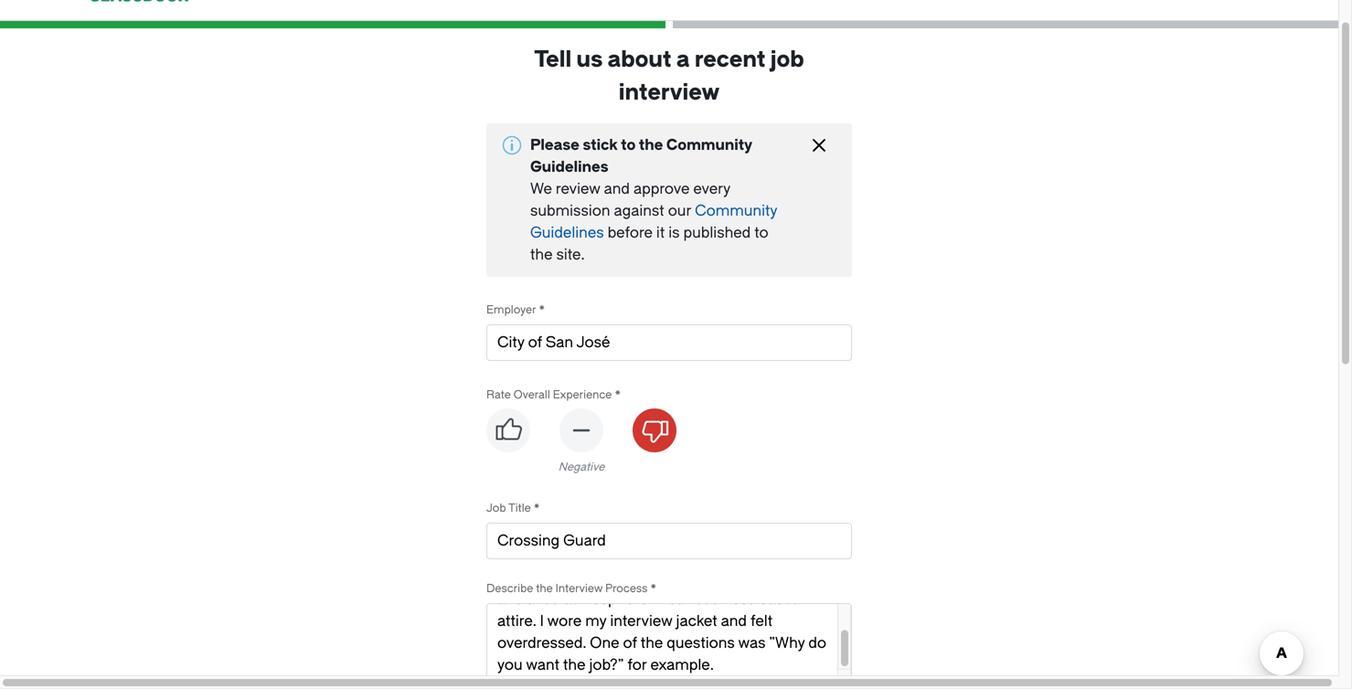 Task type: locate. For each thing, give the bounding box(es) containing it.
none field for employer *
[[486, 325, 852, 369]]

job title *
[[486, 502, 540, 515]]

and
[[604, 181, 630, 198]]

1 vertical spatial the
[[530, 246, 553, 263]]

about
[[608, 47, 672, 72]]

the left site.
[[530, 246, 553, 263]]

against
[[614, 203, 665, 219]]

0 horizontal spatial to
[[621, 137, 636, 154]]

None field
[[486, 325, 852, 369], [486, 523, 852, 567]]

2 none field from the top
[[486, 523, 852, 567]]

0 vertical spatial the
[[639, 137, 663, 154]]

0 vertical spatial none field
[[486, 325, 852, 369]]

tell
[[534, 47, 572, 72]]

us
[[577, 47, 603, 72]]

community up every
[[667, 137, 752, 154]]

1 horizontal spatial to
[[755, 224, 769, 241]]

site.
[[556, 246, 585, 263]]

1 vertical spatial guidelines
[[530, 224, 604, 241]]

0 vertical spatial to
[[621, 137, 636, 154]]

* right 'process'
[[651, 582, 657, 595]]

interview
[[556, 582, 603, 595]]

guidelines inside community guidelines
[[530, 224, 604, 241]]

submission
[[530, 203, 610, 219]]

1 vertical spatial none field
[[486, 523, 852, 567]]

to right published
[[755, 224, 769, 241]]

job
[[486, 502, 506, 515]]

0 vertical spatial community
[[667, 137, 752, 154]]

0 vertical spatial guidelines
[[530, 159, 609, 176]]

1 vertical spatial to
[[755, 224, 769, 241]]

before it is published to the site.
[[530, 224, 769, 263]]

the
[[639, 137, 663, 154], [530, 246, 553, 263], [536, 582, 553, 595]]

1 none field from the top
[[486, 325, 852, 369]]

published
[[684, 224, 751, 241]]

please stick to the community guidelines
[[530, 137, 752, 176]]

community
[[667, 137, 752, 154], [695, 203, 777, 219]]

guidelines
[[530, 159, 609, 176], [530, 224, 604, 241]]

the inside please stick to the community guidelines
[[639, 137, 663, 154]]

we
[[530, 181, 552, 198]]

the right describe
[[536, 582, 553, 595]]

describe the interview process *
[[486, 582, 657, 595]]

approve
[[634, 181, 690, 198]]

to
[[621, 137, 636, 154], [755, 224, 769, 241]]

guidelines down submission
[[530, 224, 604, 241]]

2 guidelines from the top
[[530, 224, 604, 241]]

none field for job title *
[[486, 523, 852, 567]]

guidelines up review
[[530, 159, 609, 176]]

every
[[693, 181, 731, 198]]

* right "employer"
[[539, 304, 545, 316]]

community up published
[[695, 203, 777, 219]]

community inside please stick to the community guidelines
[[667, 137, 752, 154]]

negative
[[558, 461, 605, 474]]

review
[[556, 181, 600, 198]]

the up approve
[[639, 137, 663, 154]]

*
[[539, 304, 545, 316], [615, 389, 621, 401], [534, 502, 540, 515], [651, 582, 657, 595]]

none field the job title *
[[486, 523, 852, 567]]

stick
[[583, 137, 618, 154]]

guidelines inside please stick to the community guidelines
[[530, 159, 609, 176]]

process
[[605, 582, 648, 595]]

to right stick
[[621, 137, 636, 154]]

1 guidelines from the top
[[530, 159, 609, 176]]

1 vertical spatial community
[[695, 203, 777, 219]]



Task type: describe. For each thing, give the bounding box(es) containing it.
Job Title * field
[[497, 530, 841, 552]]

interview
[[619, 80, 720, 105]]

describe
[[486, 582, 533, 595]]

to inside please stick to the community guidelines
[[621, 137, 636, 154]]

a
[[677, 47, 690, 72]]

rate
[[486, 389, 511, 401]]

please
[[530, 137, 580, 154]]

community inside community guidelines
[[695, 203, 777, 219]]

we review and approve every submission against our
[[530, 181, 731, 219]]

none field employer *
[[486, 325, 852, 369]]

employer *
[[486, 304, 545, 316]]

our
[[668, 203, 691, 219]]

2 vertical spatial the
[[536, 582, 553, 595]]

employer
[[486, 304, 536, 316]]

it
[[657, 224, 665, 241]]

Describe the Interview Process * text field
[[486, 604, 852, 684]]

experience
[[553, 389, 612, 401]]

community guidelines
[[530, 203, 777, 241]]

Employer * field
[[497, 332, 841, 354]]

is
[[669, 224, 680, 241]]

tell us about a recent job interview
[[534, 47, 804, 105]]

before
[[608, 224, 653, 241]]

recent
[[695, 47, 766, 72]]

job
[[771, 47, 804, 72]]

overall
[[514, 389, 550, 401]]

community guidelines link
[[530, 203, 777, 241]]

title
[[509, 502, 531, 515]]

* right experience on the bottom of page
[[615, 389, 621, 401]]

* right title at the left bottom of page
[[534, 502, 540, 515]]

rate overall experience *
[[486, 389, 621, 401]]

the inside before it is published to the site.
[[530, 246, 553, 263]]

to inside before it is published to the site.
[[755, 224, 769, 241]]



Task type: vqa. For each thing, say whether or not it's contained in the screenshot.
Job Title *
yes



